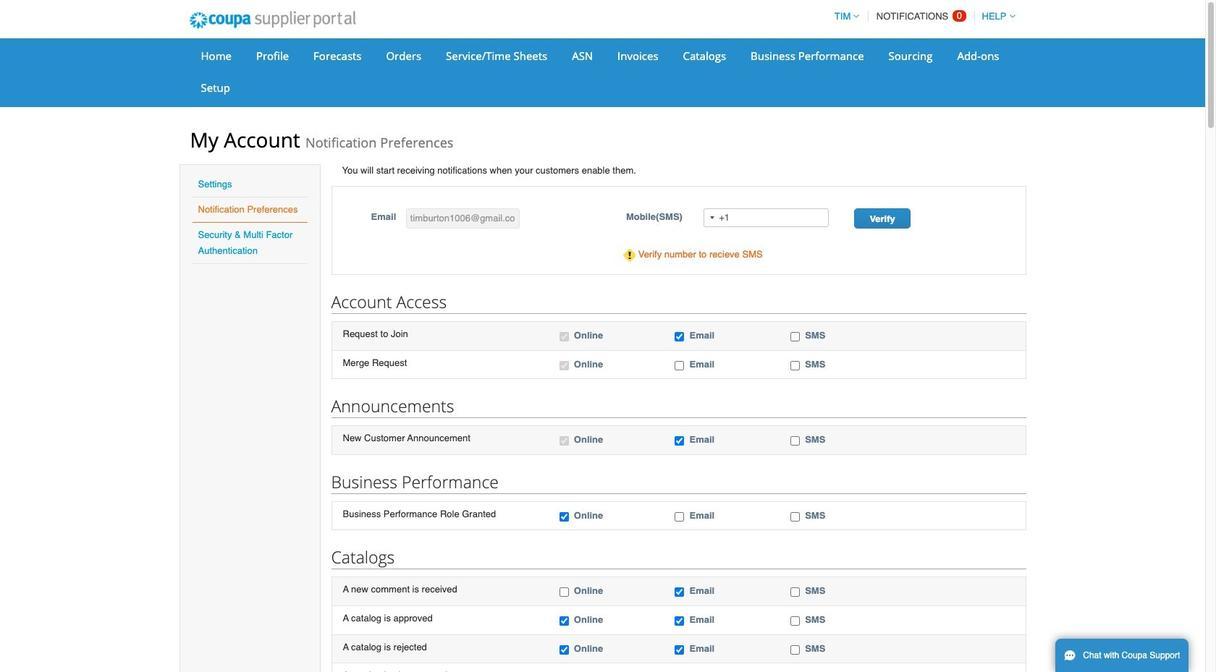 Task type: locate. For each thing, give the bounding box(es) containing it.
None checkbox
[[560, 333, 569, 342], [675, 361, 685, 371], [791, 361, 800, 371], [560, 437, 569, 446], [675, 437, 685, 446], [791, 437, 800, 446], [560, 513, 569, 522], [791, 513, 800, 522], [791, 588, 800, 598], [675, 617, 685, 627], [791, 617, 800, 627], [675, 646, 685, 655], [560, 333, 569, 342], [675, 361, 685, 371], [791, 361, 800, 371], [560, 437, 569, 446], [675, 437, 685, 446], [791, 437, 800, 446], [560, 513, 569, 522], [791, 513, 800, 522], [791, 588, 800, 598], [675, 617, 685, 627], [791, 617, 800, 627], [675, 646, 685, 655]]

None checkbox
[[675, 333, 685, 342], [791, 333, 800, 342], [560, 361, 569, 371], [675, 513, 685, 522], [560, 588, 569, 598], [675, 588, 685, 598], [560, 617, 569, 627], [560, 646, 569, 655], [791, 646, 800, 655], [675, 333, 685, 342], [791, 333, 800, 342], [560, 361, 569, 371], [675, 513, 685, 522], [560, 588, 569, 598], [675, 588, 685, 598], [560, 617, 569, 627], [560, 646, 569, 655], [791, 646, 800, 655]]

telephone country code image
[[711, 216, 715, 219]]

navigation
[[829, 2, 1016, 30]]

None text field
[[406, 208, 520, 229]]



Task type: vqa. For each thing, say whether or not it's contained in the screenshot.
Sheets
no



Task type: describe. For each thing, give the bounding box(es) containing it.
coupa supplier portal image
[[179, 2, 366, 38]]

Telephone country code field
[[705, 209, 719, 226]]

+1 201-555-0123 text field
[[704, 208, 830, 227]]



